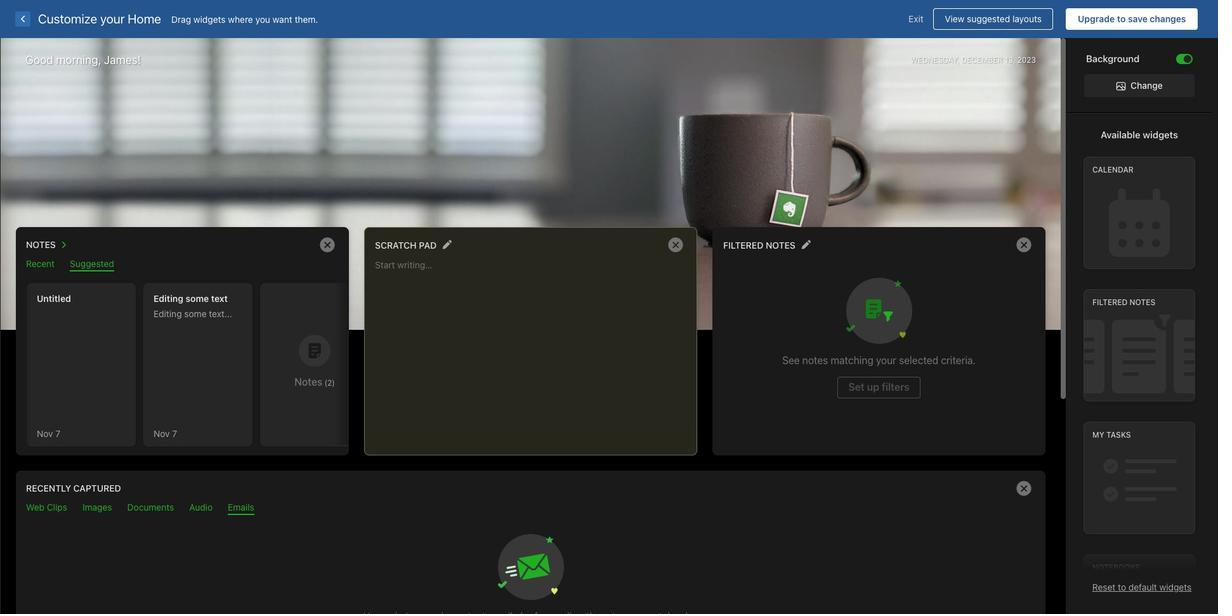 Task type: vqa. For each thing, say whether or not it's contained in the screenshot.
2nd Remove image
yes



Task type: describe. For each thing, give the bounding box(es) containing it.
good morning, james!
[[25, 53, 141, 67]]

home
[[128, 11, 161, 26]]

wednesday, december 13, 2023
[[911, 55, 1037, 64]]

james!
[[104, 53, 141, 67]]

1 horizontal spatial filtered
[[1093, 298, 1128, 307]]

scratch pad button
[[375, 237, 437, 253]]

where
[[228, 14, 253, 24]]

view suggested layouts
[[945, 13, 1042, 24]]

widgets for drag
[[194, 14, 226, 24]]

background
[[1087, 53, 1141, 64]]

13,
[[1006, 55, 1016, 64]]

want
[[273, 14, 292, 24]]

view suggested layouts button
[[934, 8, 1054, 30]]

reset to default widgets
[[1093, 582, 1192, 593]]

1 horizontal spatial notes
[[1130, 298, 1156, 307]]

drag widgets where you want them.
[[171, 14, 318, 24]]

available widgets
[[1102, 129, 1179, 140]]

upgrade to save changes button
[[1067, 8, 1199, 30]]

view
[[945, 13, 965, 24]]

to for upgrade
[[1118, 13, 1127, 24]]

scratch
[[375, 240, 417, 251]]

exit button
[[900, 8, 934, 30]]

pad
[[419, 240, 437, 251]]

save
[[1129, 13, 1148, 24]]

remove image for filtered notes
[[1012, 232, 1037, 258]]

1 horizontal spatial filtered notes
[[1093, 298, 1156, 307]]

reset
[[1093, 582, 1116, 593]]

1 vertical spatial remove image
[[1012, 476, 1037, 502]]

2 vertical spatial widgets
[[1160, 582, 1192, 593]]

tasks
[[1107, 431, 1132, 440]]

customize your home
[[38, 11, 161, 26]]

edit widget title image for filtered notes
[[802, 240, 811, 250]]

remove image for scratch pad
[[663, 232, 689, 258]]

widgets for available
[[1144, 129, 1179, 140]]

you
[[256, 14, 270, 24]]

customize
[[38, 11, 97, 26]]

your
[[100, 11, 125, 26]]

upgrade to save changes
[[1079, 13, 1187, 24]]

background image
[[1185, 55, 1192, 63]]

my tasks
[[1093, 431, 1132, 440]]

notebooks
[[1093, 563, 1141, 573]]



Task type: locate. For each thing, give the bounding box(es) containing it.
morning,
[[56, 53, 101, 67]]

upgrade
[[1079, 13, 1116, 24]]

edit widget title image right pad
[[443, 240, 452, 250]]

reset to default widgets button
[[1093, 582, 1192, 593]]

exit
[[909, 13, 924, 24]]

1 vertical spatial notes
[[1130, 298, 1156, 307]]

0 horizontal spatial remove image
[[315, 232, 340, 258]]

0 vertical spatial remove image
[[315, 232, 340, 258]]

0 vertical spatial filtered notes
[[724, 240, 796, 251]]

filtered notes
[[724, 240, 796, 251], [1093, 298, 1156, 307]]

to
[[1118, 13, 1127, 24], [1119, 582, 1127, 593]]

1 horizontal spatial remove image
[[1012, 476, 1037, 502]]

2 edit widget title image from the left
[[802, 240, 811, 250]]

remove image
[[663, 232, 689, 258], [1012, 232, 1037, 258]]

change button
[[1085, 74, 1195, 97]]

2023
[[1018, 55, 1037, 64]]

1 horizontal spatial remove image
[[1012, 232, 1037, 258]]

calendar
[[1093, 165, 1134, 175]]

edit widget title image right filtered notes button
[[802, 240, 811, 250]]

filtered notes button
[[724, 237, 796, 253]]

available
[[1102, 129, 1141, 140]]

1 remove image from the left
[[663, 232, 689, 258]]

good
[[25, 53, 53, 67]]

widgets right drag
[[194, 14, 226, 24]]

scratch pad
[[375, 240, 437, 251]]

1 vertical spatial filtered notes
[[1093, 298, 1156, 307]]

suggested
[[968, 13, 1011, 24]]

to right reset
[[1119, 582, 1127, 593]]

my
[[1093, 431, 1105, 440]]

edit widget title image
[[443, 240, 452, 250], [802, 240, 811, 250]]

default
[[1129, 582, 1158, 593]]

change
[[1131, 80, 1164, 91]]

notes
[[766, 240, 796, 251], [1130, 298, 1156, 307]]

0 vertical spatial to
[[1118, 13, 1127, 24]]

0 horizontal spatial notes
[[766, 240, 796, 251]]

filtered inside button
[[724, 240, 764, 251]]

december
[[962, 55, 1003, 64]]

layouts
[[1013, 13, 1042, 24]]

widgets right "available"
[[1144, 129, 1179, 140]]

0 horizontal spatial remove image
[[663, 232, 689, 258]]

2 remove image from the left
[[1012, 232, 1037, 258]]

0 vertical spatial widgets
[[194, 14, 226, 24]]

0 horizontal spatial filtered notes
[[724, 240, 796, 251]]

remove image
[[315, 232, 340, 258], [1012, 476, 1037, 502]]

0 vertical spatial filtered
[[724, 240, 764, 251]]

edit widget title image for scratch pad
[[443, 240, 452, 250]]

notes inside filtered notes button
[[766, 240, 796, 251]]

0 vertical spatial notes
[[766, 240, 796, 251]]

to for reset
[[1119, 582, 1127, 593]]

to left "save"
[[1118, 13, 1127, 24]]

0 horizontal spatial edit widget title image
[[443, 240, 452, 250]]

them.
[[295, 14, 318, 24]]

changes
[[1151, 13, 1187, 24]]

filtered
[[724, 240, 764, 251], [1093, 298, 1128, 307]]

widgets
[[194, 14, 226, 24], [1144, 129, 1179, 140], [1160, 582, 1192, 593]]

0 horizontal spatial filtered
[[724, 240, 764, 251]]

widgets right default
[[1160, 582, 1192, 593]]

1 horizontal spatial edit widget title image
[[802, 240, 811, 250]]

1 vertical spatial filtered
[[1093, 298, 1128, 307]]

wednesday,
[[911, 55, 960, 64]]

1 edit widget title image from the left
[[443, 240, 452, 250]]

to inside button
[[1118, 13, 1127, 24]]

1 vertical spatial widgets
[[1144, 129, 1179, 140]]

drag
[[171, 14, 191, 24]]

1 vertical spatial to
[[1119, 582, 1127, 593]]



